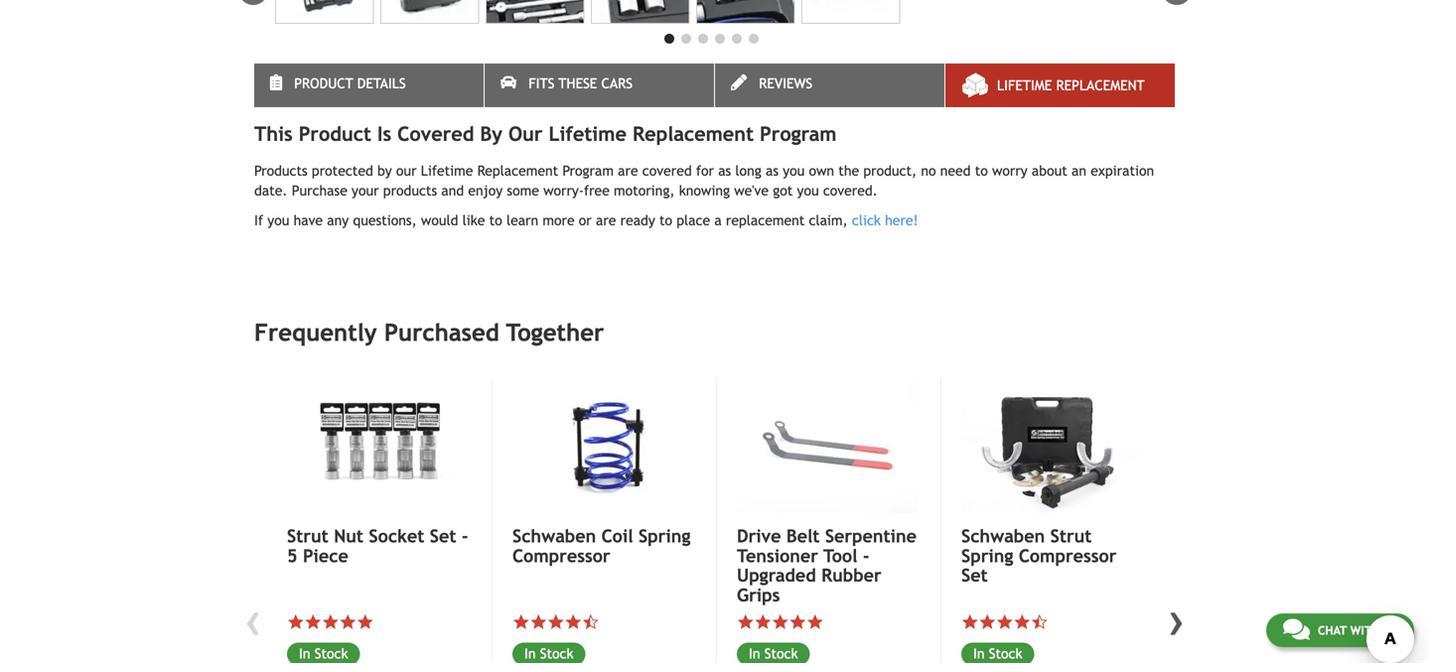 Task type: describe. For each thing, give the bounding box(es) containing it.
like
[[463, 213, 485, 229]]

lifetime inside 'products protected by our lifetime replacement program are covered for as long as you own the product, no need to worry about an expiration date. purchase your products and enjoy some worry-free motoring, knowing we've got you covered.'
[[421, 163, 473, 179]]

half star image for strut
[[1031, 614, 1049, 631]]

in for drive belt serpentine tensioner tool - upgraded rubber grips
[[749, 646, 761, 662]]

learn
[[507, 213, 539, 229]]

if you have any questions, would like to learn more or are ready to place a replacement claim, click here!
[[254, 213, 919, 229]]

drive belt serpentine tensioner tool - upgraded rubber grips link
[[737, 526, 919, 606]]

1 star image from the left
[[287, 614, 305, 631]]

serpentine
[[826, 526, 917, 547]]

4 star image from the left
[[547, 614, 565, 631]]

knowing
[[679, 183, 730, 199]]

schwaben coil spring compressor link
[[513, 526, 695, 567]]

0 horizontal spatial to
[[490, 213, 503, 229]]

2 as from the left
[[766, 163, 779, 179]]

lifetime replacement
[[998, 78, 1145, 94]]

in stock for drive belt serpentine tensioner tool - upgraded rubber grips
[[749, 646, 798, 662]]

stock for schwaben strut spring compressor set
[[989, 646, 1023, 662]]

replacement
[[726, 213, 805, 229]]

here!
[[885, 213, 919, 229]]

socket
[[369, 526, 425, 547]]

2 vertical spatial you
[[268, 213, 290, 229]]

schwaben strut spring compressor set link
[[962, 526, 1144, 586]]

strut nut socket set - 5 piece image
[[287, 378, 470, 515]]

click here! link
[[852, 213, 919, 229]]

expiration
[[1091, 163, 1155, 179]]

9 star image from the left
[[979, 614, 997, 631]]

product details link
[[254, 64, 484, 107]]

3 star image from the left
[[322, 614, 339, 631]]

tool
[[824, 546, 858, 567]]

lifetime replacement link
[[946, 64, 1175, 107]]

free
[[584, 183, 610, 199]]

rubber
[[822, 566, 882, 586]]

fits these cars link
[[485, 64, 714, 107]]

4 star image from the left
[[530, 614, 547, 631]]

stock for strut nut socket set - 5 piece
[[315, 646, 348, 662]]

1 vertical spatial product
[[299, 122, 372, 146]]

3 star image from the left
[[513, 614, 530, 631]]

cars
[[602, 76, 633, 92]]

chat with us
[[1318, 624, 1398, 638]]

strut inside schwaben strut spring compressor set
[[1051, 526, 1092, 547]]

got
[[773, 183, 793, 199]]

product,
[[864, 163, 917, 179]]

0 vertical spatial program
[[760, 122, 837, 146]]

covered.
[[824, 183, 878, 199]]

7 star image from the left
[[772, 614, 789, 631]]

drive belt serpentine tensioner tool - upgraded rubber grips image
[[737, 378, 919, 515]]

set inside schwaben strut spring compressor set
[[962, 566, 988, 586]]

worry-
[[544, 183, 584, 199]]

spring for schwaben strut spring compressor set
[[962, 546, 1014, 567]]

together
[[506, 319, 604, 347]]

schwaben strut spring compressor set
[[962, 526, 1117, 586]]

schwaben for schwaben strut spring compressor set
[[962, 526, 1046, 547]]

covered
[[643, 163, 692, 179]]

belt
[[787, 526, 820, 547]]

place
[[677, 213, 711, 229]]

5
[[287, 546, 298, 567]]

1 as from the left
[[719, 163, 732, 179]]

0 horizontal spatial are
[[596, 213, 616, 229]]

in stock for schwaben coil spring compressor
[[525, 646, 574, 662]]

1 horizontal spatial lifetime
[[549, 122, 627, 146]]

date.
[[254, 183, 288, 199]]

1 vertical spatial you
[[797, 183, 819, 199]]

replacement inside 'products protected by our lifetime replacement program are covered for as long as you own the product, no need to worry about an expiration date. purchase your products and enjoy some worry-free motoring, knowing we've got you covered.'
[[478, 163, 559, 179]]

the
[[839, 163, 860, 179]]

chat
[[1318, 624, 1347, 638]]

if
[[254, 213, 263, 229]]

›
[[1170, 594, 1185, 647]]

program inside 'products protected by our lifetime replacement program are covered for as long as you own the product, no need to worry about an expiration date. purchase your products and enjoy some worry-free motoring, knowing we've got you covered.'
[[563, 163, 614, 179]]

your
[[352, 183, 379, 199]]

covered
[[398, 122, 474, 146]]

5 star image from the left
[[755, 614, 772, 631]]

grips
[[737, 585, 780, 606]]

need
[[941, 163, 971, 179]]

protected
[[312, 163, 373, 179]]

nut
[[334, 526, 364, 547]]

more
[[543, 213, 575, 229]]

coil
[[602, 526, 633, 547]]

0 vertical spatial you
[[783, 163, 805, 179]]

us
[[1384, 624, 1398, 638]]

this product is covered by our lifetime replacement program
[[254, 122, 837, 146]]

we've
[[735, 183, 769, 199]]

5 star image from the left
[[565, 614, 582, 631]]

2 es#3570629 - 026901sch01a - schwaben shock and strut removal set - complete shock and strut removal made easy with this kit. - schwaben - audi bmw volkswagen mercedes benz mini porsche image from the left
[[381, 0, 479, 24]]

7 star image from the left
[[962, 614, 979, 631]]

chat with us link
[[1267, 614, 1415, 648]]

frequently
[[254, 319, 377, 347]]

by
[[480, 122, 503, 146]]



Task type: locate. For each thing, give the bounding box(es) containing it.
2 star image from the left
[[357, 614, 374, 631]]

2 half star image from the left
[[1031, 614, 1049, 631]]

› link
[[1163, 594, 1192, 647]]

1 horizontal spatial as
[[766, 163, 779, 179]]

2 horizontal spatial replacement
[[1057, 78, 1145, 94]]

2 vertical spatial lifetime
[[421, 163, 473, 179]]

product
[[294, 76, 353, 92], [299, 122, 372, 146]]

6 star image from the left
[[789, 614, 807, 631]]

4 in from the left
[[974, 646, 985, 662]]

replacement
[[1057, 78, 1145, 94], [633, 122, 754, 146], [478, 163, 559, 179]]

2 compressor from the left
[[1019, 546, 1117, 567]]

purchased
[[384, 319, 500, 347]]

with
[[1351, 624, 1380, 638]]

replacement up an
[[1057, 78, 1145, 94]]

1 horizontal spatial spring
[[962, 546, 1014, 567]]

0 horizontal spatial schwaben
[[513, 526, 596, 547]]

es#3570629 - 026901sch01a - schwaben shock and strut removal set - complete shock and strut removal made easy with this kit. - schwaben - audi bmw volkswagen mercedes benz mini porsche image up details
[[381, 0, 479, 24]]

in for schwaben strut spring compressor set
[[974, 646, 985, 662]]

es#3570629 - 026901sch01a - schwaben shock and strut removal set - complete shock and strut removal made easy with this kit. - schwaben - audi bmw volkswagen mercedes benz mini porsche image up reviews link
[[802, 0, 901, 24]]

reviews
[[759, 76, 813, 92]]

es#3570629 - 026901sch01a - schwaben shock and strut removal set - complete shock and strut removal made easy with this kit. - schwaben - audi bmw volkswagen mercedes benz mini porsche image up product details on the left
[[275, 0, 374, 24]]

in stock for schwaben strut spring compressor set
[[974, 646, 1023, 662]]

0 horizontal spatial replacement
[[478, 163, 559, 179]]

compressor inside schwaben coil spring compressor
[[513, 546, 611, 567]]

10 star image from the left
[[997, 614, 1014, 631]]

1 in from the left
[[299, 646, 311, 662]]

2 horizontal spatial lifetime
[[998, 78, 1053, 94]]

half star image for coil
[[582, 614, 600, 631]]

1 schwaben from the left
[[513, 526, 596, 547]]

1 vertical spatial program
[[563, 163, 614, 179]]

purchase
[[292, 183, 348, 199]]

motoring,
[[614, 183, 675, 199]]

0 horizontal spatial as
[[719, 163, 732, 179]]

own
[[809, 163, 835, 179]]

in for strut nut socket set - 5 piece
[[299, 646, 311, 662]]

piece
[[303, 546, 349, 567]]

details
[[357, 76, 406, 92]]

8 star image from the left
[[1014, 614, 1031, 631]]

fits
[[529, 76, 555, 92]]

3 in from the left
[[749, 646, 761, 662]]

0 horizontal spatial set
[[430, 526, 457, 547]]

2 vertical spatial replacement
[[478, 163, 559, 179]]

these
[[559, 76, 597, 92]]

strut left nut
[[287, 526, 329, 547]]

spring for schwaben coil spring compressor
[[639, 526, 691, 547]]

you right if
[[268, 213, 290, 229]]

1 vertical spatial set
[[962, 566, 988, 586]]

- right socket
[[462, 526, 469, 547]]

schwaben coil spring compressor
[[513, 526, 691, 567]]

product details
[[294, 76, 406, 92]]

6 es#3570629 - 026901sch01a - schwaben shock and strut removal set - complete shock and strut removal made easy with this kit. - schwaben - audi bmw volkswagen mercedes benz mini porsche image from the left
[[802, 0, 901, 24]]

set
[[430, 526, 457, 547], [962, 566, 988, 586]]

4 in stock from the left
[[974, 646, 1023, 662]]

8 star image from the left
[[807, 614, 824, 631]]

spring inside schwaben strut spring compressor set
[[962, 546, 1014, 567]]

spring
[[639, 526, 691, 547], [962, 546, 1014, 567]]

1 horizontal spatial are
[[618, 163, 639, 179]]

1 horizontal spatial program
[[760, 122, 837, 146]]

are
[[618, 163, 639, 179], [596, 213, 616, 229]]

4 stock from the left
[[989, 646, 1023, 662]]

star image
[[339, 614, 357, 631], [357, 614, 374, 631], [513, 614, 530, 631], [530, 614, 547, 631], [755, 614, 772, 631], [789, 614, 807, 631], [962, 614, 979, 631], [1014, 614, 1031, 631]]

are right or
[[596, 213, 616, 229]]

products protected by our lifetime replacement program are covered for as long as you own the product, no need to worry about an expiration date. purchase your products and enjoy some worry-free motoring, knowing we've got you covered.
[[254, 163, 1155, 199]]

comments image
[[1284, 618, 1310, 642]]

3 in stock from the left
[[749, 646, 798, 662]]

strut
[[287, 526, 329, 547], [1051, 526, 1092, 547]]

1 strut from the left
[[287, 526, 329, 547]]

schwaben strut spring compressor set image
[[962, 378, 1144, 515]]

long
[[736, 163, 762, 179]]

1 horizontal spatial set
[[962, 566, 988, 586]]

2 horizontal spatial to
[[975, 163, 988, 179]]

lifetime down 'fits these cars' link
[[549, 122, 627, 146]]

1 horizontal spatial -
[[863, 546, 870, 567]]

worry
[[993, 163, 1028, 179]]

compressor
[[513, 546, 611, 567], [1019, 546, 1117, 567]]

0 horizontal spatial spring
[[639, 526, 691, 547]]

0 horizontal spatial half star image
[[582, 614, 600, 631]]

2 schwaben from the left
[[962, 526, 1046, 547]]

replacement up some
[[478, 163, 559, 179]]

- inside strut nut socket set - 5 piece
[[462, 526, 469, 547]]

compressor inside schwaben strut spring compressor set
[[1019, 546, 1117, 567]]

6 star image from the left
[[737, 614, 755, 631]]

- right the tool
[[863, 546, 870, 567]]

enjoy
[[468, 183, 503, 199]]

strut inside strut nut socket set - 5 piece
[[287, 526, 329, 547]]

1 vertical spatial replacement
[[633, 122, 754, 146]]

in stock
[[299, 646, 348, 662], [525, 646, 574, 662], [749, 646, 798, 662], [974, 646, 1023, 662]]

you up the got
[[783, 163, 805, 179]]

strut nut socket set - 5 piece link
[[287, 526, 470, 567]]

to inside 'products protected by our lifetime replacement program are covered for as long as you own the product, no need to worry about an expiration date. purchase your products and enjoy some worry-free motoring, knowing we've got you covered.'
[[975, 163, 988, 179]]

by
[[378, 163, 392, 179]]

1 compressor from the left
[[513, 546, 611, 567]]

4 es#3570629 - 026901sch01a - schwaben shock and strut removal set - complete shock and strut removal made easy with this kit. - schwaben - audi bmw volkswagen mercedes benz mini porsche image from the left
[[591, 0, 690, 24]]

to left place
[[660, 213, 673, 229]]

half star image down schwaben coil spring compressor on the bottom
[[582, 614, 600, 631]]

as up the got
[[766, 163, 779, 179]]

lifetime up and
[[421, 163, 473, 179]]

5 es#3570629 - 026901sch01a - schwaben shock and strut removal set - complete shock and strut removal made easy with this kit. - schwaben - audi bmw volkswagen mercedes benz mini porsche image from the left
[[697, 0, 795, 24]]

1 es#3570629 - 026901sch01a - schwaben shock and strut removal set - complete shock and strut removal made easy with this kit. - schwaben - audi bmw volkswagen mercedes benz mini porsche image from the left
[[275, 0, 374, 24]]

- inside drive belt serpentine tensioner tool - upgraded rubber grips
[[863, 546, 870, 567]]

any
[[327, 213, 349, 229]]

1 horizontal spatial replacement
[[633, 122, 754, 146]]

es#3570629 - 026901sch01a - schwaben shock and strut removal set - complete shock and strut removal made easy with this kit. - schwaben - audi bmw volkswagen mercedes benz mini porsche image up cars
[[591, 0, 690, 24]]

as
[[719, 163, 732, 179], [766, 163, 779, 179]]

0 horizontal spatial lifetime
[[421, 163, 473, 179]]

3 stock from the left
[[765, 646, 798, 662]]

strut nut socket set - 5 piece
[[287, 526, 469, 567]]

click
[[852, 213, 881, 229]]

products
[[254, 163, 308, 179]]

compressor for coil
[[513, 546, 611, 567]]

1 horizontal spatial strut
[[1051, 526, 1092, 547]]

questions,
[[353, 213, 417, 229]]

0 horizontal spatial -
[[462, 526, 469, 547]]

1 stock from the left
[[315, 646, 348, 662]]

0 horizontal spatial program
[[563, 163, 614, 179]]

program up free
[[563, 163, 614, 179]]

1 horizontal spatial schwaben
[[962, 526, 1046, 547]]

half star image
[[582, 614, 600, 631], [1031, 614, 1049, 631]]

for
[[696, 163, 714, 179]]

in stock for strut nut socket set - 5 piece
[[299, 646, 348, 662]]

2 star image from the left
[[305, 614, 322, 631]]

tensioner
[[737, 546, 819, 567]]

drive
[[737, 526, 781, 547]]

0 vertical spatial lifetime
[[998, 78, 1053, 94]]

to
[[975, 163, 988, 179], [490, 213, 503, 229], [660, 213, 673, 229]]

1 vertical spatial lifetime
[[549, 122, 627, 146]]

2 stock from the left
[[540, 646, 574, 662]]

schwaben
[[513, 526, 596, 547], [962, 526, 1046, 547]]

reviews link
[[715, 64, 945, 107]]

fits these cars
[[529, 76, 633, 92]]

to right "need"
[[975, 163, 988, 179]]

2 in stock from the left
[[525, 646, 574, 662]]

1 horizontal spatial to
[[660, 213, 673, 229]]

es#3570629 - 026901sch01a - schwaben shock and strut removal set - complete shock and strut removal made easy with this kit. - schwaben - audi bmw volkswagen mercedes benz mini porsche image up reviews
[[697, 0, 795, 24]]

to right like
[[490, 213, 503, 229]]

lifetime up worry
[[998, 78, 1053, 94]]

program
[[760, 122, 837, 146], [563, 163, 614, 179]]

replacement up for
[[633, 122, 754, 146]]

our
[[396, 163, 417, 179]]

or
[[579, 213, 592, 229]]

program up own
[[760, 122, 837, 146]]

product left details
[[294, 76, 353, 92]]

es#3570629 - 026901sch01a - schwaben shock and strut removal set - complete shock and strut removal made easy with this kit. - schwaben - audi bmw volkswagen mercedes benz mini porsche image
[[275, 0, 374, 24], [381, 0, 479, 24], [486, 0, 585, 24], [591, 0, 690, 24], [697, 0, 795, 24], [802, 0, 901, 24]]

product up protected
[[299, 122, 372, 146]]

in
[[299, 646, 311, 662], [525, 646, 536, 662], [749, 646, 761, 662], [974, 646, 985, 662]]

schwaben for schwaben coil spring compressor
[[513, 526, 596, 547]]

1 horizontal spatial compressor
[[1019, 546, 1117, 567]]

upgraded
[[737, 566, 816, 586]]

some
[[507, 183, 539, 199]]

0 vertical spatial set
[[430, 526, 457, 547]]

half star image down schwaben strut spring compressor set
[[1031, 614, 1049, 631]]

stock for schwaben coil spring compressor
[[540, 646, 574, 662]]

spring inside schwaben coil spring compressor
[[639, 526, 691, 547]]

drive belt serpentine tensioner tool - upgraded rubber grips
[[737, 526, 917, 606]]

0 vertical spatial replacement
[[1057, 78, 1145, 94]]

set inside strut nut socket set - 5 piece
[[430, 526, 457, 547]]

as right for
[[719, 163, 732, 179]]

0 vertical spatial product
[[294, 76, 353, 92]]

1 horizontal spatial half star image
[[1031, 614, 1049, 631]]

compressor for strut
[[1019, 546, 1117, 567]]

have
[[294, 213, 323, 229]]

ready
[[621, 213, 656, 229]]

0 horizontal spatial strut
[[287, 526, 329, 547]]

schwaben inside schwaben strut spring compressor set
[[962, 526, 1046, 547]]

no
[[921, 163, 937, 179]]

products
[[383, 183, 437, 199]]

schwaben coil spring compressor image
[[513, 378, 695, 515]]

1 star image from the left
[[339, 614, 357, 631]]

are inside 'products protected by our lifetime replacement program are covered for as long as you own the product, no need to worry about an expiration date. purchase your products and enjoy some worry-free motoring, knowing we've got you covered.'
[[618, 163, 639, 179]]

in for schwaben coil spring compressor
[[525, 646, 536, 662]]

3 es#3570629 - 026901sch01a - schwaben shock and strut removal set - complete shock and strut removal made easy with this kit. - schwaben - audi bmw volkswagen mercedes benz mini porsche image from the left
[[486, 0, 585, 24]]

frequently purchased together
[[254, 319, 604, 347]]

you down own
[[797, 183, 819, 199]]

lifetime
[[998, 78, 1053, 94], [549, 122, 627, 146], [421, 163, 473, 179]]

es#3570629 - 026901sch01a - schwaben shock and strut removal set - complete shock and strut removal made easy with this kit. - schwaben - audi bmw volkswagen mercedes benz mini porsche image up fits
[[486, 0, 585, 24]]

a
[[715, 213, 722, 229]]

schwaben inside schwaben coil spring compressor
[[513, 526, 596, 547]]

would
[[421, 213, 458, 229]]

is
[[377, 122, 392, 146]]

are up motoring,
[[618, 163, 639, 179]]

this
[[254, 122, 293, 146]]

an
[[1072, 163, 1087, 179]]

1 in stock from the left
[[299, 646, 348, 662]]

our
[[509, 122, 543, 146]]

0 vertical spatial are
[[618, 163, 639, 179]]

0 horizontal spatial compressor
[[513, 546, 611, 567]]

star image
[[287, 614, 305, 631], [305, 614, 322, 631], [322, 614, 339, 631], [547, 614, 565, 631], [565, 614, 582, 631], [737, 614, 755, 631], [772, 614, 789, 631], [807, 614, 824, 631], [979, 614, 997, 631], [997, 614, 1014, 631]]

strut down schwaben strut spring compressor set "image"
[[1051, 526, 1092, 547]]

and
[[442, 183, 464, 199]]

claim,
[[809, 213, 848, 229]]

about
[[1032, 163, 1068, 179]]

1 half star image from the left
[[582, 614, 600, 631]]

you
[[783, 163, 805, 179], [797, 183, 819, 199], [268, 213, 290, 229]]

2 in from the left
[[525, 646, 536, 662]]

1 vertical spatial are
[[596, 213, 616, 229]]

stock for drive belt serpentine tensioner tool - upgraded rubber grips
[[765, 646, 798, 662]]

2 strut from the left
[[1051, 526, 1092, 547]]



Task type: vqa. For each thing, say whether or not it's contained in the screenshot.
the right the Program
yes



